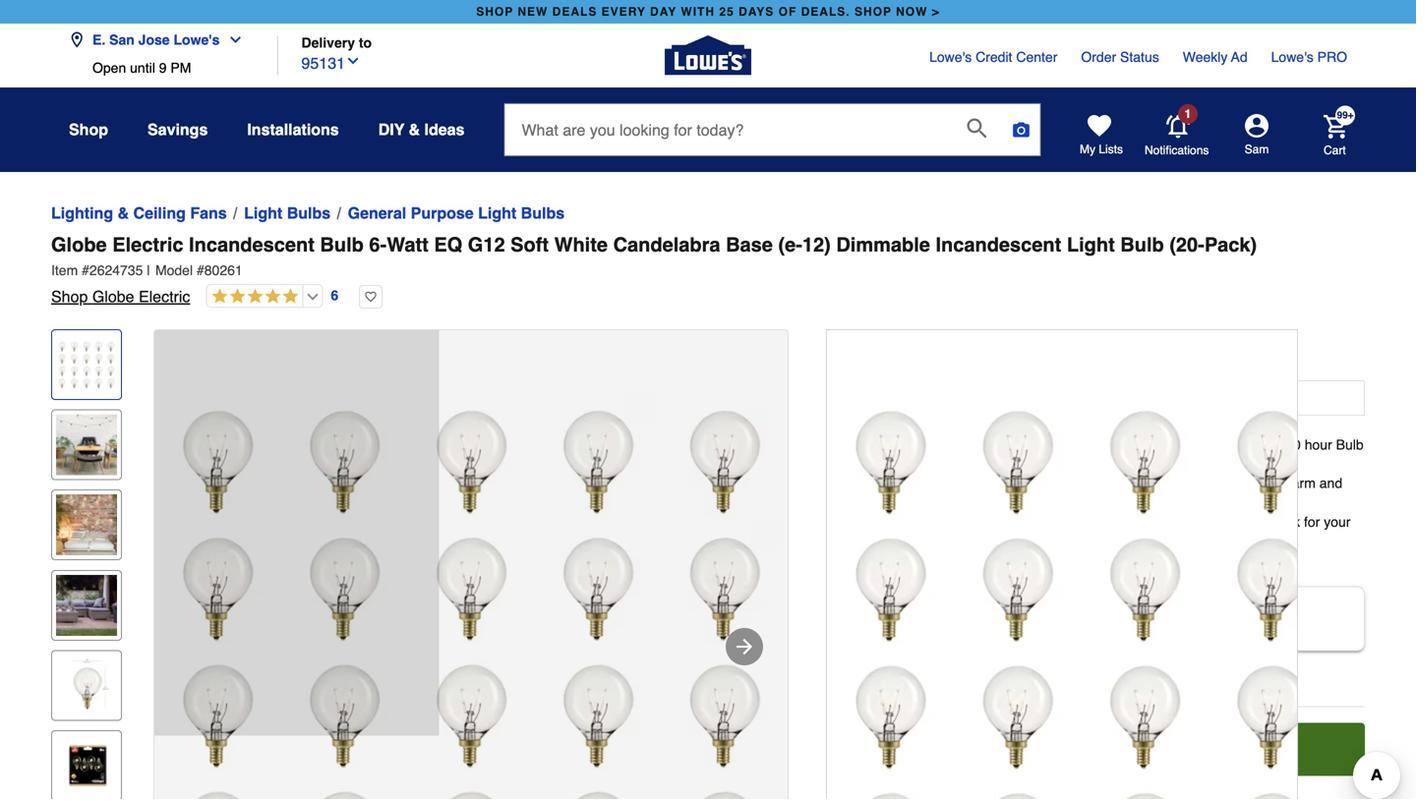 Task type: describe. For each thing, give the bounding box(es) containing it.
1 incandescent from the left
[[189, 234, 315, 256]]

white
[[554, 234, 608, 256]]

4.8 stars image
[[207, 288, 299, 306]]

search image
[[968, 118, 987, 138]]

lowe's pro
[[1272, 49, 1348, 65]]

light bulbs link
[[244, 202, 331, 225]]

pro
[[1318, 49, 1348, 65]]

item
[[51, 263, 78, 278]]

add to cart button
[[1011, 724, 1366, 777]]

shop new deals every day with 25 days of deals. shop now >
[[476, 5, 940, 19]]

deals
[[553, 5, 598, 19]]

color,
[[1111, 476, 1144, 492]]

globe electric  #80261 - thumbnail2 image
[[56, 415, 117, 476]]

lighting & ceiling fans
[[51, 204, 227, 222]]

notifications
[[1145, 143, 1210, 157]]

2 # from the left
[[197, 263, 204, 278]]

pm
[[171, 60, 191, 76]]

and
[[1320, 476, 1343, 492]]

Stepper number input field with increment and decrement buttons number field
[[903, 724, 958, 779]]

& for diy
[[409, 121, 420, 139]]

san inside button
[[109, 32, 135, 48]]

sam button
[[1210, 114, 1305, 157]]

g12
[[468, 234, 505, 256]]

general
[[348, 204, 407, 222]]

shop globe electric
[[51, 288, 190, 306]]

shop for shop
[[69, 121, 108, 139]]

diy
[[378, 121, 405, 139]]

globe electric  #80261 - thumbnail5 image
[[56, 656, 117, 717]]

globe electric  #80261 image
[[154, 331, 788, 800]]

lowe's home improvement cart image
[[1324, 115, 1348, 138]]

free pickup at e. san jose lowe's
[[885, 672, 1108, 687]]

is
[[1042, 514, 1052, 530]]

model
[[155, 263, 193, 278]]

lumens
[[991, 437, 1036, 453]]

e. inside button
[[92, 32, 106, 48]]

2 shop from the left
[[855, 5, 892, 19]]

& for lighting
[[118, 204, 129, 222]]

>
[[932, 5, 940, 19]]

95131
[[302, 54, 345, 72]]

1 - from the left
[[1039, 437, 1044, 453]]

every
[[602, 5, 646, 19]]

look
[[1275, 514, 1301, 530]]

9
[[159, 60, 167, 76]]

lighting
[[51, 204, 113, 222]]

an
[[1196, 514, 1211, 530]]

exclusive
[[1215, 514, 1272, 530]]

hour
[[1305, 437, 1333, 453]]

fans
[[190, 204, 227, 222]]

individual
[[865, 534, 923, 549]]

3 - from the left
[[1262, 437, 1267, 453]]

pickup image
[[861, 672, 877, 687]]

installations button
[[247, 112, 339, 148]]

ready
[[862, 619, 896, 633]]

6-
[[369, 234, 387, 256]]

purpose
[[411, 204, 474, 222]]

delivery to
[[302, 35, 372, 51]]

ad
[[1232, 49, 1248, 65]]

(20-
[[1170, 234, 1205, 256]]

bulb left the (20- at the top of the page
[[1121, 234, 1165, 256]]

output:
[[909, 437, 968, 453]]

location image
[[69, 32, 85, 48]]

(e-
[[779, 234, 803, 256]]

light
[[865, 437, 906, 453]]

at
[[971, 672, 982, 687]]

kind
[[1109, 514, 1135, 530]]

light bulbs
[[244, 204, 331, 222]]

handcrafted:
[[865, 514, 973, 530]]

candelabra
[[614, 234, 721, 256]]

now
[[896, 5, 928, 19]]

style
[[926, 534, 955, 549]]

delivery for to
[[302, 35, 355, 51]]

electric inside globe electric incandescent bulb 6-watt eq g12 soft white candelabra base (e-12) dimmable incandescent light bulb (20-pack) item # 2624735 | model # 80261
[[112, 234, 183, 256]]

for
[[1305, 514, 1321, 530]]

shop for shop globe electric
[[51, 288, 88, 306]]

option group containing pickup
[[842, 579, 1373, 660]]

to for delivery to
[[359, 35, 372, 51]]

bulb left 6-
[[320, 234, 364, 256]]

lowe's credit center
[[930, 49, 1058, 65]]

globe electric  #80261 - thumbnail6 image
[[56, 736, 117, 797]]

ceiling
[[133, 204, 186, 222]]

cozy
[[865, 495, 893, 511]]

pickup inside "pickup ready by"
[[862, 598, 907, 614]]

2 - from the left
[[1098, 437, 1102, 453]]

white:
[[912, 476, 960, 492]]

lowe's home improvement logo image
[[665, 12, 752, 99]]

1 vertical spatial e.
[[987, 672, 1000, 687]]

by
[[900, 619, 912, 633]]

create
[[1154, 514, 1192, 530]]

lowe's inside lowe's credit center link
[[930, 49, 972, 65]]

lowe's pro link
[[1272, 47, 1348, 67]]

with
[[681, 5, 715, 19]]

order
[[1082, 49, 1117, 65]]

open until 9 pm
[[92, 60, 191, 76]]

open
[[92, 60, 126, 76]]

2 warm from the left
[[1283, 476, 1316, 492]]

savings button
[[148, 112, 208, 148]]

5
[[1048, 437, 1055, 453]]

traditional
[[1219, 476, 1279, 492]]

weekly ad
[[1183, 49, 1248, 65]]

shop new deals every day with 25 days of deals. shop now > link
[[472, 0, 944, 24]]

1 shop from the left
[[476, 5, 514, 19]]

delivery for as
[[1128, 598, 1182, 614]]

dimmable
[[837, 234, 931, 256]]

days
[[739, 5, 775, 19]]

80261
[[204, 263, 243, 278]]

delivery as soon as
[[1128, 598, 1190, 633]]

globe electric  #80261 - thumbnail image
[[56, 335, 117, 396]]

each
[[977, 514, 1007, 530]]

globe electric  #80261 - thumbnail4 image
[[56, 575, 117, 636]]

check circle filled image
[[856, 387, 879, 410]]



Task type: vqa. For each thing, say whether or not it's contained in the screenshot.
Blue
no



Task type: locate. For each thing, give the bounding box(es) containing it.
0 vertical spatial cart
[[1324, 143, 1347, 157]]

0 horizontal spatial incandescent
[[189, 234, 315, 256]]

0 vertical spatial delivery
[[302, 35, 355, 51]]

1 vertical spatial electric
[[139, 288, 190, 306]]

e. san jose lowe's button
[[69, 20, 251, 60]]

95131 button
[[302, 50, 361, 75]]

globe up item
[[51, 234, 107, 256]]

0 vertical spatial a
[[1208, 476, 1215, 492]]

diy & ideas
[[378, 121, 465, 139]]

bulbs inside 'link'
[[521, 204, 565, 222]]

bulb
[[320, 234, 364, 256], [1121, 234, 1165, 256], [1337, 437, 1364, 453], [1011, 514, 1038, 530]]

sam
[[1245, 143, 1270, 156]]

1 vertical spatial to
[[1138, 514, 1150, 530]]

1 horizontal spatial -
[[1098, 437, 1102, 453]]

1 horizontal spatial san
[[1004, 672, 1028, 687]]

1 vertical spatial &
[[118, 204, 129, 222]]

& inside button
[[409, 121, 420, 139]]

until
[[130, 60, 155, 76]]

kelvin down the lumens
[[999, 476, 1034, 492]]

installations
[[247, 121, 339, 139]]

globe down 2624735
[[92, 288, 134, 306]]

savings
[[148, 121, 208, 139]]

lowe's home improvement lists image
[[1088, 114, 1112, 138]]

center
[[1017, 49, 1058, 65]]

eq
[[434, 234, 463, 256]]

bulbs left general
[[287, 204, 331, 222]]

chevron down image
[[345, 53, 361, 69]]

as
[[1174, 619, 1187, 633]]

0 vertical spatial pickup
[[862, 598, 907, 614]]

light right fans
[[244, 204, 283, 222]]

2 incandescent from the left
[[936, 234, 1062, 256]]

2 horizontal spatial -
[[1262, 437, 1267, 453]]

20
[[972, 437, 987, 453]]

1 horizontal spatial shop
[[855, 5, 892, 19]]

0 horizontal spatial cart
[[1200, 741, 1231, 759]]

white
[[1075, 476, 1107, 492]]

- left 5 at right
[[1039, 437, 1044, 453]]

general purpose light bulbs link
[[348, 202, 565, 225]]

as
[[1128, 619, 1142, 633]]

watts
[[1059, 437, 1094, 453]]

pickup up ready
[[862, 598, 907, 614]]

bulb left is
[[1011, 514, 1038, 530]]

0 horizontal spatial san
[[109, 32, 135, 48]]

jose right the at
[[1032, 672, 1061, 687]]

1 horizontal spatial warm
[[1283, 476, 1316, 492]]

& right diy at left top
[[409, 121, 420, 139]]

one
[[1056, 514, 1079, 530]]

1 horizontal spatial pickup
[[925, 672, 967, 687]]

new
[[518, 5, 548, 19]]

shop left the new
[[476, 5, 514, 19]]

heart outline image
[[359, 285, 383, 309]]

0 vertical spatial electric
[[112, 234, 183, 256]]

globe inside globe electric incandescent bulb 6-watt eq g12 soft white candelabra base (e-12) dimmable incandescent light bulb (20-pack) item # 2624735 | model # 80261
[[51, 234, 107, 256]]

1 bulbs from the left
[[287, 204, 331, 222]]

pickup left the at
[[925, 672, 967, 687]]

2200
[[1106, 437, 1137, 453], [964, 476, 995, 492]]

providing
[[1148, 476, 1204, 492]]

ideas
[[425, 121, 465, 139]]

1 warm from the left
[[1038, 476, 1071, 492]]

to inside button
[[1180, 741, 1195, 759]]

to right add
[[1180, 741, 1195, 759]]

light inside globe electric incandescent bulb 6-watt eq g12 soft white candelabra base (e-12) dimmable incandescent light bulb (20-pack) item # 2624735 | model # 80261
[[1067, 234, 1115, 256]]

to inside light output: 20 lumens - 5 watts - 2200 kelvin (warm white) - 1500 hour bulb life warm white: 2200 kelvin warm white color, providing a traditional warm and cozy ambiance handcrafted: each bulb is one of a kind to create an exclusive look for your individual style
[[1138, 514, 1150, 530]]

to
[[359, 35, 372, 51], [1138, 514, 1150, 530], [1180, 741, 1195, 759]]

pack)
[[1205, 234, 1258, 256]]

1 horizontal spatial #
[[197, 263, 204, 278]]

1 vertical spatial cart
[[1200, 741, 1231, 759]]

0 horizontal spatial &
[[118, 204, 129, 222]]

0 horizontal spatial light
[[244, 204, 283, 222]]

day
[[650, 5, 677, 19]]

0 vertical spatial to
[[359, 35, 372, 51]]

1 horizontal spatial &
[[409, 121, 420, 139]]

0 vertical spatial kelvin
[[1141, 437, 1176, 453]]

my lists
[[1080, 143, 1124, 156]]

0 horizontal spatial -
[[1039, 437, 1044, 453]]

2200 down 20
[[964, 476, 995, 492]]

e. right the at
[[987, 672, 1000, 687]]

1 vertical spatial delivery
[[1128, 598, 1182, 614]]

2 bulbs from the left
[[521, 204, 565, 222]]

to for add to cart
[[1180, 741, 1195, 759]]

lowe's credit center link
[[930, 47, 1058, 67]]

99+
[[1338, 110, 1354, 121]]

1 vertical spatial kelvin
[[999, 476, 1034, 492]]

cart
[[1324, 143, 1347, 157], [1200, 741, 1231, 759]]

globe electric  #80261 - thumbnail3 image
[[56, 495, 117, 556]]

warm left and
[[1283, 476, 1316, 492]]

0 horizontal spatial pickup
[[862, 598, 907, 614]]

shop
[[476, 5, 514, 19], [855, 5, 892, 19]]

light output: 20 lumens - 5 watts - 2200 kelvin (warm white) - 1500 hour bulb life warm white: 2200 kelvin warm white color, providing a traditional warm and cozy ambiance handcrafted: each bulb is one of a kind to create an exclusive look for your individual style
[[865, 437, 1364, 549]]

warm
[[865, 476, 908, 492]]

diy & ideas button
[[378, 112, 465, 148]]

1 vertical spatial san
[[1004, 672, 1028, 687]]

1 horizontal spatial 2200
[[1106, 437, 1137, 453]]

camera image
[[1012, 120, 1032, 140]]

cart down the lowe's home improvement cart icon
[[1324, 143, 1347, 157]]

light down my
[[1067, 234, 1115, 256]]

1 vertical spatial pickup
[[925, 672, 967, 687]]

0 vertical spatial &
[[409, 121, 420, 139]]

life
[[865, 457, 883, 472]]

lists
[[1099, 143, 1124, 156]]

# right item
[[82, 263, 89, 278]]

kelvin left (warm on the bottom right of page
[[1141, 437, 1176, 453]]

soft
[[511, 234, 549, 256]]

warm
[[1038, 476, 1071, 492], [1283, 476, 1316, 492]]

0 vertical spatial shop
[[69, 121, 108, 139]]

- left 1500
[[1262, 437, 1267, 453]]

0 horizontal spatial jose
[[138, 32, 170, 48]]

lowe's inside the "e. san jose lowe's" button
[[174, 32, 220, 48]]

1 horizontal spatial cart
[[1324, 143, 1347, 157]]

#
[[82, 263, 89, 278], [197, 263, 204, 278]]

order status
[[1082, 49, 1160, 65]]

1 horizontal spatial bulbs
[[521, 204, 565, 222]]

a right providing
[[1208, 476, 1215, 492]]

jose up 9
[[138, 32, 170, 48]]

option group
[[842, 579, 1373, 660]]

0 horizontal spatial delivery
[[302, 35, 355, 51]]

lowe's home improvement notification center image
[[1167, 115, 1190, 138]]

& left ceiling
[[118, 204, 129, 222]]

0 horizontal spatial to
[[359, 35, 372, 51]]

item number 2 6 2 4 7 3 5 and model number 8 0 2 6 1 element
[[51, 261, 1366, 280]]

1 # from the left
[[82, 263, 89, 278]]

1 horizontal spatial light
[[478, 204, 517, 222]]

of
[[779, 5, 797, 19]]

jose inside button
[[138, 32, 170, 48]]

Search Query text field
[[505, 104, 952, 155]]

shop left now
[[855, 5, 892, 19]]

to right kind
[[1138, 514, 1150, 530]]

arrow right image
[[733, 636, 757, 659]]

0 vertical spatial san
[[109, 32, 135, 48]]

2624735
[[89, 263, 143, 278]]

0 horizontal spatial bulbs
[[287, 204, 331, 222]]

6
[[331, 288, 339, 304]]

warm left white
[[1038, 476, 1071, 492]]

0 horizontal spatial kelvin
[[999, 476, 1034, 492]]

1 horizontal spatial e.
[[987, 672, 1000, 687]]

0 horizontal spatial 2200
[[964, 476, 995, 492]]

a
[[1208, 476, 1215, 492], [1098, 514, 1106, 530]]

0 horizontal spatial shop
[[476, 5, 514, 19]]

credit
[[976, 49, 1013, 65]]

2 horizontal spatial to
[[1180, 741, 1195, 759]]

bulb right hour
[[1337, 437, 1364, 453]]

(warm
[[1180, 437, 1218, 453]]

add to cart
[[1145, 741, 1231, 759]]

1 vertical spatial shop
[[51, 288, 88, 306]]

1 horizontal spatial kelvin
[[1141, 437, 1176, 453]]

1 horizontal spatial incandescent
[[936, 234, 1062, 256]]

1 horizontal spatial delivery
[[1128, 598, 1182, 614]]

bulbs
[[287, 204, 331, 222], [521, 204, 565, 222]]

0 horizontal spatial #
[[82, 263, 89, 278]]

chevron down image
[[220, 32, 243, 48]]

25
[[720, 5, 735, 19]]

- right 'watts'
[[1098, 437, 1102, 453]]

0 vertical spatial e.
[[92, 32, 106, 48]]

0 horizontal spatial a
[[1098, 514, 1106, 530]]

pickup ready by
[[862, 598, 912, 633]]

watt
[[387, 234, 429, 256]]

order status link
[[1082, 47, 1160, 67]]

2 vertical spatial to
[[1180, 741, 1195, 759]]

1 horizontal spatial a
[[1208, 476, 1215, 492]]

2200 up color,
[[1106, 437, 1137, 453]]

0 horizontal spatial e.
[[92, 32, 106, 48]]

minus image
[[866, 741, 886, 761]]

e. right "location" icon
[[92, 32, 106, 48]]

san up open
[[109, 32, 135, 48]]

cart inside button
[[1200, 741, 1231, 759]]

cart right add
[[1200, 741, 1231, 759]]

my
[[1080, 143, 1096, 156]]

1 vertical spatial 2200
[[964, 476, 995, 492]]

0 vertical spatial 2200
[[1106, 437, 1137, 453]]

electric down model
[[139, 288, 190, 306]]

delivery up 95131
[[302, 35, 355, 51]]

lowe's inside lowe's pro link
[[1272, 49, 1314, 65]]

1500
[[1271, 437, 1301, 453]]

1 vertical spatial globe
[[92, 288, 134, 306]]

shop
[[69, 121, 108, 139], [51, 288, 88, 306]]

delivery inside delivery as soon as
[[1128, 598, 1182, 614]]

ambiance
[[897, 495, 957, 511]]

1 vertical spatial a
[[1098, 514, 1106, 530]]

electric up |
[[112, 234, 183, 256]]

add
[[1145, 741, 1176, 759]]

1 horizontal spatial jose
[[1032, 672, 1061, 687]]

shop down open
[[69, 121, 108, 139]]

0 vertical spatial jose
[[138, 32, 170, 48]]

12)
[[803, 234, 831, 256]]

light up g12
[[478, 204, 517, 222]]

to up chevron down image
[[359, 35, 372, 51]]

my lists link
[[1080, 114, 1124, 157]]

a right of
[[1098, 514, 1106, 530]]

1 vertical spatial jose
[[1032, 672, 1061, 687]]

globe electric incandescent bulb 6-watt eq g12 soft white candelabra base (e-12) dimmable incandescent light bulb (20-pack) item # 2624735 | model # 80261
[[51, 234, 1258, 278]]

bulbs up soft
[[521, 204, 565, 222]]

light
[[244, 204, 283, 222], [478, 204, 517, 222], [1067, 234, 1115, 256]]

# right model
[[197, 263, 204, 278]]

light inside 'link'
[[478, 204, 517, 222]]

0 horizontal spatial warm
[[1038, 476, 1071, 492]]

|
[[147, 263, 150, 278]]

1 horizontal spatial to
[[1138, 514, 1150, 530]]

weekly
[[1183, 49, 1228, 65]]

2 horizontal spatial light
[[1067, 234, 1115, 256]]

delivery up soon
[[1128, 598, 1182, 614]]

san right the at
[[1004, 672, 1028, 687]]

None search field
[[504, 103, 1041, 172]]

0 vertical spatial globe
[[51, 234, 107, 256]]

weekly ad link
[[1183, 47, 1248, 67]]

shop down item
[[51, 288, 88, 306]]



